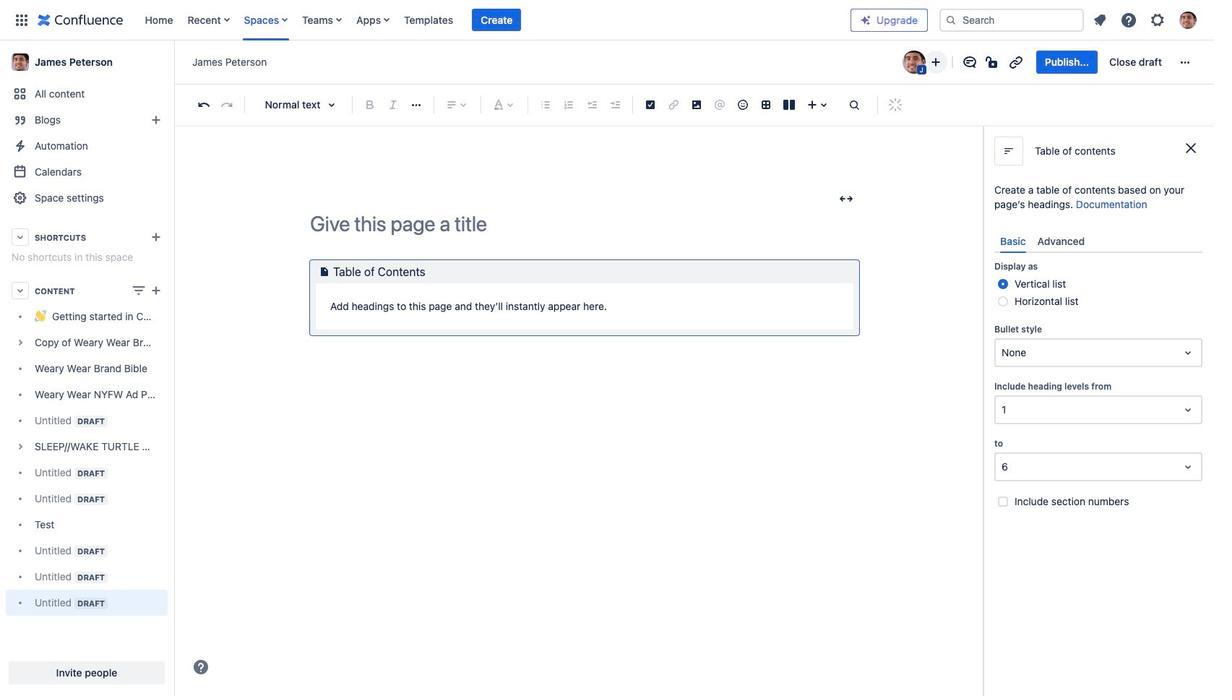 Task type: vqa. For each thing, say whether or not it's contained in the screenshot.
Confluence image
yes



Task type: locate. For each thing, give the bounding box(es) containing it.
make page full-width image
[[838, 190, 855, 208]]

list for appswitcher icon
[[138, 0, 851, 40]]

help icon image
[[1121, 11, 1138, 29]]

tab list
[[995, 229, 1203, 253]]

your profile and preferences image
[[1180, 11, 1197, 29]]

table ⇧⌥t image
[[758, 96, 775, 114]]

add image, video, or file image
[[688, 96, 706, 114]]

list
[[138, 0, 851, 40], [1087, 7, 1206, 33]]

0 vertical spatial open image
[[1180, 401, 1197, 419]]

option group
[[995, 276, 1203, 310]]

more image
[[1177, 54, 1194, 71]]

banner
[[0, 0, 1215, 40]]

list formating group
[[534, 93, 627, 116]]

find and replace image
[[846, 96, 863, 114]]

settings icon image
[[1150, 11, 1167, 29]]

list for premium icon
[[1087, 7, 1206, 33]]

help image
[[192, 659, 210, 676]]

numbered list ⌘⇧7 image
[[560, 96, 578, 114]]

undo ⌘z image
[[195, 96, 213, 114]]

tree
[[6, 304, 168, 616]]

open image
[[1180, 401, 1197, 419], [1180, 459, 1197, 476]]

comment icon image
[[961, 54, 979, 71]]

collapse sidebar image
[[158, 48, 189, 77]]

confluence image
[[38, 11, 123, 29], [38, 11, 123, 29]]

close image
[[1183, 140, 1200, 157]]

create a page image
[[147, 282, 165, 299]]

Search field
[[940, 8, 1085, 31]]

bullet list ⌘⇧8 image
[[537, 96, 555, 114]]

None radio
[[998, 279, 1009, 289], [998, 297, 1009, 307], [998, 279, 1009, 289], [998, 297, 1009, 307]]

None search field
[[940, 8, 1085, 31]]

action item [] image
[[642, 96, 659, 114]]

0 horizontal spatial list
[[138, 0, 851, 40]]

group
[[1037, 51, 1171, 74]]

change view image
[[130, 282, 147, 299]]

Give this page a title text field
[[310, 212, 860, 236]]

outdent ⇧tab image
[[583, 96, 601, 114]]

open image
[[1180, 344, 1197, 362]]

layouts image
[[781, 96, 798, 114]]

search image
[[946, 14, 957, 26]]

link ⌘k image
[[665, 96, 683, 114]]

list item
[[472, 8, 522, 31]]

1 horizontal spatial list
[[1087, 7, 1206, 33]]

table of contents image
[[316, 263, 333, 281]]

1 vertical spatial open image
[[1180, 459, 1197, 476]]



Task type: describe. For each thing, give the bounding box(es) containing it.
text formatting group
[[359, 93, 428, 116]]

tree inside space element
[[6, 304, 168, 616]]

bold ⌘b image
[[362, 96, 379, 114]]

indent tab image
[[607, 96, 624, 114]]

copy link image
[[1008, 54, 1025, 71]]

Main content area, start typing to enter text. text field
[[310, 260, 860, 364]]

redo ⌘⇧z image
[[218, 96, 236, 114]]

appswitcher icon image
[[13, 11, 30, 29]]

create a blog image
[[147, 111, 165, 129]]

mention @ image
[[711, 96, 729, 114]]

2 open image from the top
[[1180, 459, 1197, 476]]

emoji : image
[[735, 96, 752, 114]]

no restrictions image
[[985, 54, 1002, 71]]

invite to edit image
[[927, 54, 945, 71]]

premium image
[[860, 14, 872, 26]]

more formatting image
[[408, 96, 425, 114]]

add shortcut image
[[147, 228, 165, 246]]

1 open image from the top
[[1180, 401, 1197, 419]]

space element
[[0, 40, 174, 696]]

list item inside the global element
[[472, 8, 522, 31]]

italic ⌘i image
[[385, 96, 402, 114]]

global element
[[9, 0, 851, 40]]

notification icon image
[[1092, 11, 1109, 29]]



